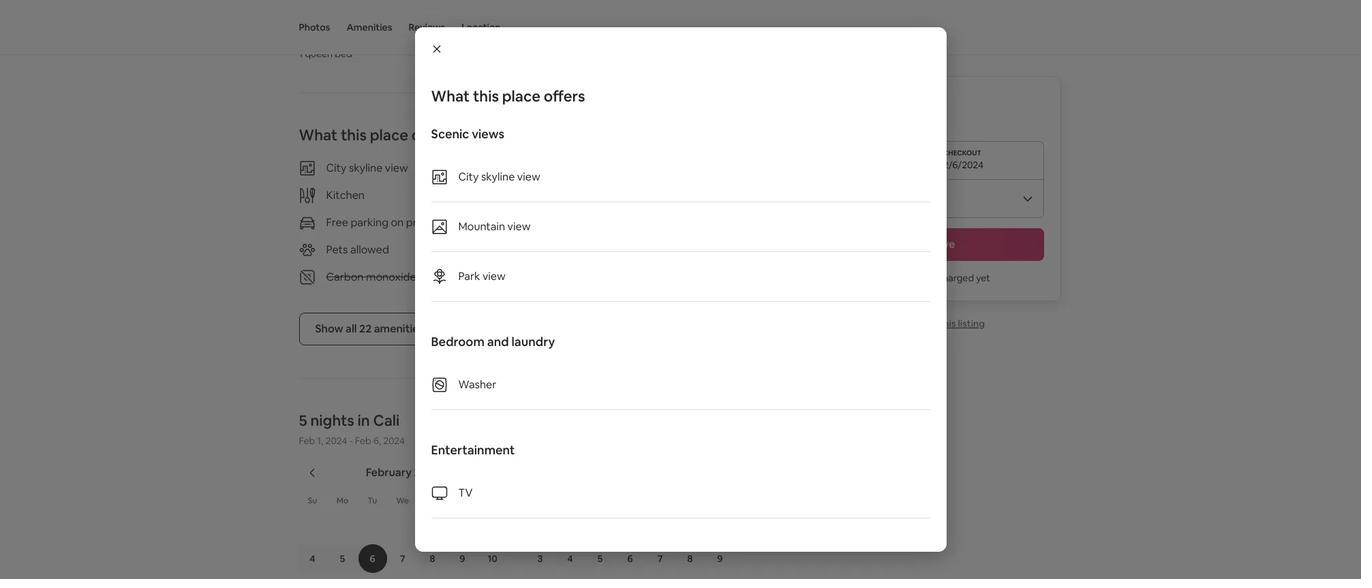 Task type: locate. For each thing, give the bounding box(es) containing it.
0 horizontal spatial 5 button
[[328, 545, 358, 574]]

0 horizontal spatial city skyline view
[[326, 161, 408, 176]]

0 horizontal spatial what
[[299, 126, 338, 145]]

3
[[538, 553, 543, 565]]

feb left 1,
[[299, 435, 315, 448]]

city skyline view down views
[[458, 170, 540, 184]]

5 left nights
[[299, 411, 307, 430]]

carbon
[[326, 270, 364, 285]]

1 horizontal spatial bedroom
[[431, 334, 485, 350]]

family
[[431, 551, 468, 567]]

charged
[[938, 272, 974, 284]]

what this place offers up views
[[431, 87, 585, 106]]

what for scenic
[[431, 87, 470, 106]]

2 horizontal spatial 5
[[598, 553, 603, 565]]

1 horizontal spatial 7
[[658, 553, 663, 565]]

show all 22 amenities button
[[299, 313, 441, 346]]

5 right 3 button
[[598, 553, 603, 565]]

all
[[346, 322, 357, 336]]

1 horizontal spatial this
[[473, 87, 499, 106]]

skyline
[[349, 161, 383, 176], [481, 170, 515, 184]]

scenic
[[431, 126, 469, 142]]

0 vertical spatial this
[[473, 87, 499, 106]]

view up mountain view
[[517, 170, 540, 184]]

offers
[[544, 87, 585, 106], [412, 126, 453, 145]]

5
[[299, 411, 307, 430], [340, 553, 345, 565], [598, 553, 603, 565]]

-
[[349, 435, 353, 448]]

1 horizontal spatial city skyline view
[[458, 170, 540, 184]]

bedroom left and
[[431, 334, 485, 350]]

2 horizontal spatial 2024
[[414, 466, 439, 480]]

0 horizontal spatial 9
[[460, 553, 465, 565]]

you
[[879, 272, 895, 284]]

1 horizontal spatial 6 button
[[615, 545, 645, 574]]

6 button
[[358, 545, 388, 574], [615, 545, 645, 574]]

bedroom
[[299, 31, 346, 45], [431, 334, 485, 350]]

5 down mo
[[340, 553, 345, 565]]

0 horizontal spatial 7 button
[[388, 545, 418, 574]]

1 horizontal spatial tv
[[554, 243, 569, 257]]

1 horizontal spatial 4
[[567, 553, 573, 565]]

in
[[358, 411, 370, 430]]

2 horizontal spatial this
[[940, 318, 956, 330]]

parking
[[351, 216, 389, 230]]

1 horizontal spatial 9
[[717, 553, 723, 565]]

1 horizontal spatial 5 button
[[585, 545, 615, 574]]

reviews
[[409, 21, 445, 33]]

listing
[[958, 318, 985, 330]]

2 6 from the left
[[627, 553, 633, 565]]

1 4 button from the left
[[298, 545, 328, 574]]

8 button
[[418, 545, 448, 574], [675, 545, 705, 574]]

city skyline view
[[326, 161, 408, 176], [458, 170, 540, 184]]

0 vertical spatial place
[[502, 87, 541, 106]]

0 horizontal spatial place
[[370, 126, 408, 145]]

0 horizontal spatial 1
[[299, 48, 303, 60]]

1 horizontal spatial 9 button
[[705, 545, 735, 574]]

what inside dialog
[[431, 87, 470, 106]]

offers inside dialog
[[544, 87, 585, 106]]

1 6 button from the left
[[358, 545, 388, 574]]

1 horizontal spatial offers
[[544, 87, 585, 106]]

1 horizontal spatial city
[[458, 170, 479, 184]]

skyline inside the what this place offers dialog
[[481, 170, 515, 184]]

we
[[396, 496, 409, 507]]

what
[[431, 87, 470, 106], [299, 126, 338, 145]]

what up the scenic
[[431, 87, 470, 106]]

city
[[326, 161, 347, 176], [458, 170, 479, 184]]

1 horizontal spatial 8
[[687, 553, 693, 565]]

fr
[[459, 496, 466, 507]]

view
[[385, 161, 408, 176], [517, 170, 540, 184], [508, 220, 531, 234], [483, 269, 506, 284]]

show all 22 amenities
[[315, 322, 424, 336]]

what this place offers
[[431, 87, 585, 106], [299, 126, 453, 145]]

this
[[473, 87, 499, 106], [341, 126, 367, 145], [940, 318, 956, 330]]

place up views
[[502, 87, 541, 106]]

0 vertical spatial what
[[431, 87, 470, 106]]

free parking on premises
[[326, 216, 452, 230]]

alarm
[[419, 270, 447, 285]]

2/6/2024 button
[[825, 141, 1045, 179]]

4
[[310, 553, 315, 565], [567, 553, 573, 565]]

bedroom inside the what this place offers dialog
[[431, 334, 485, 350]]

1 vertical spatial what
[[299, 126, 338, 145]]

this inside dialog
[[473, 87, 499, 106]]

feb
[[299, 435, 315, 448], [355, 435, 371, 448]]

bed
[[335, 48, 352, 60]]

1 horizontal spatial 5
[[340, 553, 345, 565]]

this up views
[[473, 87, 499, 106]]

place left the scenic
[[370, 126, 408, 145]]

1 horizontal spatial skyline
[[481, 170, 515, 184]]

skyline up kitchen
[[349, 161, 383, 176]]

1 horizontal spatial 8 button
[[675, 545, 705, 574]]

5 button down mo
[[328, 545, 358, 574]]

5 for 2nd "5" button from left
[[598, 553, 603, 565]]

0 horizontal spatial offers
[[412, 126, 453, 145]]

2024 left -
[[326, 435, 347, 448]]

1
[[299, 48, 303, 60], [430, 523, 435, 535]]

0 horizontal spatial 7
[[400, 553, 405, 565]]

photos
[[299, 21, 330, 33]]

city inside the what this place offers dialog
[[458, 170, 479, 184]]

4 down su
[[310, 553, 315, 565]]

2024 right 6,
[[383, 435, 405, 448]]

0 vertical spatial offers
[[544, 87, 585, 106]]

1 horizontal spatial 1
[[430, 523, 435, 535]]

city skyline view up kitchen
[[326, 161, 408, 176]]

0 horizontal spatial 6
[[370, 553, 375, 565]]

location button
[[462, 0, 501, 55]]

amenities
[[374, 322, 424, 336]]

2 8 from the left
[[687, 553, 693, 565]]

this left listing
[[940, 318, 956, 330]]

wifi
[[554, 188, 574, 203]]

show
[[315, 322, 343, 336]]

what up kitchen
[[299, 126, 338, 145]]

0 horizontal spatial 6 button
[[358, 545, 388, 574]]

3 button
[[525, 545, 555, 574]]

2 feb from the left
[[355, 435, 371, 448]]

mo
[[337, 496, 349, 507]]

this for views
[[473, 87, 499, 106]]

6
[[370, 553, 375, 565], [627, 553, 633, 565]]

tu
[[368, 496, 377, 507]]

1 9 from the left
[[460, 553, 465, 565]]

1 horizontal spatial what
[[431, 87, 470, 106]]

what this place offers for views
[[431, 87, 585, 106]]

tv
[[554, 243, 569, 257], [458, 486, 473, 500]]

amenities
[[347, 21, 392, 33]]

place for skyline
[[370, 126, 408, 145]]

th
[[428, 496, 438, 507]]

0 horizontal spatial 4
[[310, 553, 315, 565]]

4 button right 3
[[555, 545, 585, 574]]

1 horizontal spatial 2024
[[383, 435, 405, 448]]

0 horizontal spatial this
[[341, 126, 367, 145]]

pets allowed
[[326, 243, 389, 257]]

city up kitchen
[[326, 161, 347, 176]]

su
[[308, 496, 317, 507]]

0 horizontal spatial bedroom
[[299, 31, 346, 45]]

1 vertical spatial tv
[[458, 486, 473, 500]]

1 horizontal spatial feb
[[355, 435, 371, 448]]

city down the scenic views
[[458, 170, 479, 184]]

0 horizontal spatial 9 button
[[448, 545, 478, 574]]

on
[[391, 216, 404, 230]]

5 inside 5 nights in cali feb 1, 2024 - feb 6, 2024
[[299, 411, 307, 430]]

0 horizontal spatial feb
[[299, 435, 315, 448]]

what this place offers inside dialog
[[431, 87, 585, 106]]

0 horizontal spatial 5
[[299, 411, 307, 430]]

0 horizontal spatial 8
[[430, 553, 435, 565]]

1 4 from the left
[[310, 553, 315, 565]]

this up kitchen
[[341, 126, 367, 145]]

1 vertical spatial what this place offers
[[299, 126, 453, 145]]

9
[[460, 553, 465, 565], [717, 553, 723, 565]]

5 button right 3 button
[[585, 545, 615, 574]]

1 horizontal spatial 4 button
[[555, 545, 585, 574]]

carbon monoxide alarm
[[326, 270, 447, 285]]

7
[[400, 553, 405, 565], [658, 553, 663, 565]]

1 left queen
[[299, 48, 303, 60]]

place
[[502, 87, 541, 106], [370, 126, 408, 145]]

0 vertical spatial tv
[[554, 243, 569, 257]]

yet
[[976, 272, 991, 284]]

what this place offers up kitchen
[[299, 126, 453, 145]]

1 horizontal spatial 6
[[627, 553, 633, 565]]

place inside dialog
[[502, 87, 541, 106]]

bedroom and laundry
[[431, 334, 555, 350]]

4 button down su
[[298, 545, 328, 574]]

1 button
[[418, 515, 448, 544]]

bedroom up queen
[[299, 31, 346, 45]]

2 vertical spatial this
[[940, 318, 956, 330]]

1 6 from the left
[[370, 553, 375, 565]]

tv right the th
[[458, 486, 473, 500]]

1 7 from the left
[[400, 553, 405, 565]]

9 button
[[448, 545, 478, 574], [705, 545, 735, 574]]

1 5 button from the left
[[328, 545, 358, 574]]

0 vertical spatial bedroom
[[299, 31, 346, 45]]

bedroom inside the "bedroom 1 queen bed"
[[299, 31, 346, 45]]

0 vertical spatial 1
[[299, 48, 303, 60]]

free
[[326, 216, 348, 230]]

skyline down views
[[481, 170, 515, 184]]

0 horizontal spatial tv
[[458, 486, 473, 500]]

view right the mountain at the left top of the page
[[508, 220, 531, 234]]

2024
[[326, 435, 347, 448], [383, 435, 405, 448], [414, 466, 439, 480]]

1 vertical spatial place
[[370, 126, 408, 145]]

feb right -
[[355, 435, 371, 448]]

1 down the th
[[430, 523, 435, 535]]

1 vertical spatial 1
[[430, 523, 435, 535]]

0 horizontal spatial 8 button
[[418, 545, 448, 574]]

1 vertical spatial this
[[341, 126, 367, 145]]

7 button
[[388, 545, 418, 574], [645, 545, 675, 574]]

4 right 3 button
[[567, 553, 573, 565]]

2 4 button from the left
[[555, 545, 585, 574]]

0 horizontal spatial 4 button
[[298, 545, 328, 574]]

calendar application
[[283, 452, 1202, 579]]

queen
[[305, 48, 333, 60]]

1 inside the "bedroom 1 queen bed"
[[299, 48, 303, 60]]

5 button
[[328, 545, 358, 574], [585, 545, 615, 574]]

8
[[430, 553, 435, 565], [687, 553, 693, 565]]

1 vertical spatial bedroom
[[431, 334, 485, 350]]

1 9 button from the left
[[448, 545, 478, 574]]

2 4 from the left
[[567, 553, 573, 565]]

0 vertical spatial what this place offers
[[431, 87, 585, 106]]

1 horizontal spatial place
[[502, 87, 541, 106]]

report this listing button
[[885, 318, 985, 330]]

allowed
[[350, 243, 389, 257]]

2024 up the th
[[414, 466, 439, 480]]

1 horizontal spatial 7 button
[[645, 545, 675, 574]]

1 vertical spatial offers
[[412, 126, 453, 145]]

tv down wifi
[[554, 243, 569, 257]]



Task type: describe. For each thing, give the bounding box(es) containing it.
bedroom image
[[299, 0, 516, 21]]

pets
[[326, 243, 348, 257]]

1 feb from the left
[[299, 435, 315, 448]]

view up on
[[385, 161, 408, 176]]

reserve
[[914, 237, 955, 252]]

laundry
[[512, 334, 555, 350]]

mountain
[[458, 220, 505, 234]]

mountain view
[[458, 220, 531, 234]]

1,
[[317, 435, 323, 448]]

view right park
[[483, 269, 506, 284]]

won't
[[898, 272, 922, 284]]

living room image
[[527, 0, 744, 21]]

10
[[488, 553, 498, 565]]

washer
[[458, 378, 496, 392]]

city skyline view inside the what this place offers dialog
[[458, 170, 540, 184]]

entertainment
[[431, 442, 515, 458]]

report
[[906, 318, 938, 330]]

bedroom for bedroom 1 queen bed
[[299, 31, 346, 45]]

2 8 button from the left
[[675, 545, 705, 574]]

reviews button
[[409, 0, 445, 55]]

tv inside the what this place offers dialog
[[458, 486, 473, 500]]

what this place offers dialog
[[415, 27, 947, 579]]

kitchen
[[326, 188, 365, 203]]

views
[[472, 126, 505, 142]]

2024 inside "calendar" application
[[414, 466, 439, 480]]

february 2024
[[366, 466, 439, 480]]

february
[[366, 466, 412, 480]]

offers for scenic views
[[544, 87, 585, 106]]

location
[[462, 21, 501, 33]]

reserve button
[[825, 228, 1045, 261]]

5 nights in cali feb 1, 2024 - feb 6, 2024
[[299, 411, 405, 448]]

4 for second 4 button from right
[[310, 553, 315, 565]]

1 8 button from the left
[[418, 545, 448, 574]]

6,
[[373, 435, 381, 448]]

2 6 button from the left
[[615, 545, 645, 574]]

0 horizontal spatial city
[[326, 161, 347, 176]]

amenities button
[[347, 0, 392, 55]]

0 horizontal spatial skyline
[[349, 161, 383, 176]]

4 for second 4 button from left
[[567, 553, 573, 565]]

this for skyline
[[341, 126, 367, 145]]

and
[[487, 334, 509, 350]]

monoxide
[[366, 270, 416, 285]]

place for views
[[502, 87, 541, 106]]

2 7 button from the left
[[645, 545, 675, 574]]

park view
[[458, 269, 506, 284]]

park
[[458, 269, 480, 284]]

nights
[[310, 411, 354, 430]]

cali
[[373, 411, 400, 430]]

offers for city skyline view
[[412, 126, 453, 145]]

2 5 button from the left
[[585, 545, 615, 574]]

scenic views
[[431, 126, 505, 142]]

what this place offers for skyline
[[299, 126, 453, 145]]

you won't be charged yet
[[879, 272, 991, 284]]

photos button
[[299, 0, 330, 55]]

22
[[359, 322, 372, 336]]

2 9 button from the left
[[705, 545, 735, 574]]

2 7 from the left
[[658, 553, 663, 565]]

1 inside 'button'
[[430, 523, 435, 535]]

be
[[924, 272, 936, 284]]

bedroom for bedroom and laundry
[[431, 334, 485, 350]]

2/6/2024
[[943, 159, 984, 171]]

1 8 from the left
[[430, 553, 435, 565]]

2 9 from the left
[[717, 553, 723, 565]]

bedroom 1 queen bed
[[299, 31, 352, 60]]

10 button
[[478, 545, 508, 574]]

premises
[[406, 216, 452, 230]]

1 7 button from the left
[[388, 545, 418, 574]]

0 horizontal spatial 2024
[[326, 435, 347, 448]]

5 for 1st "5" button from the left
[[340, 553, 345, 565]]

report this listing
[[906, 318, 985, 330]]

what for city
[[299, 126, 338, 145]]



Task type: vqa. For each thing, say whether or not it's contained in the screenshot.
first 9 button from right
yes



